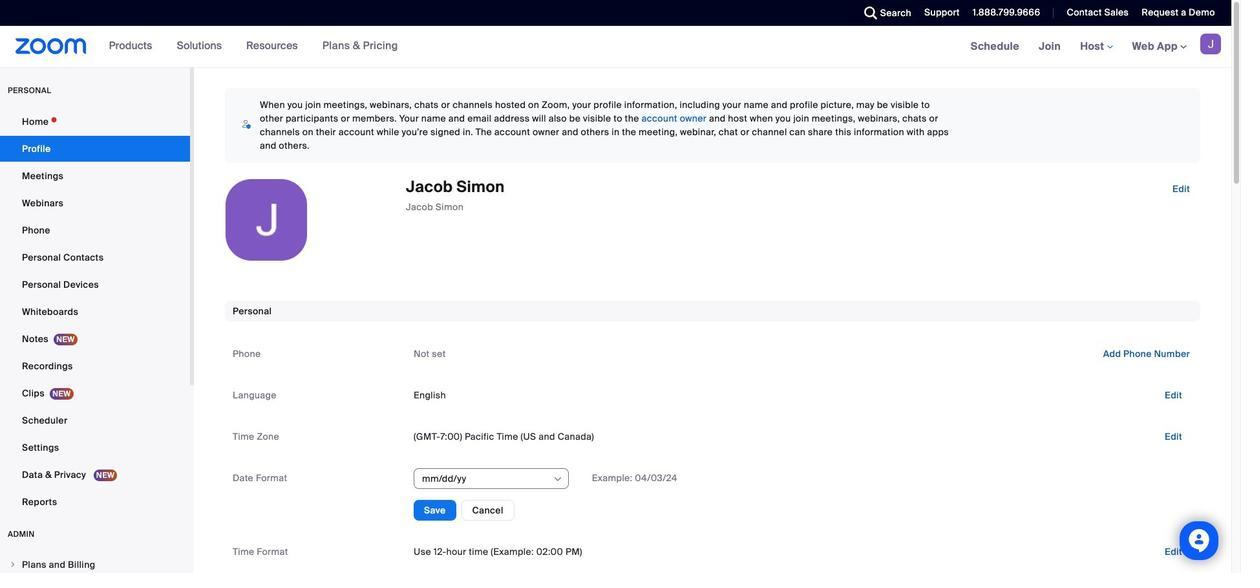Task type: vqa. For each thing, say whether or not it's contained in the screenshot.
option group
no



Task type: locate. For each thing, give the bounding box(es) containing it.
profile picture image
[[1201, 34, 1222, 54]]

menu item
[[0, 552, 190, 573]]

show options image
[[553, 474, 563, 485]]

user photo image
[[226, 179, 307, 261]]

banner
[[0, 26, 1232, 68]]

right image
[[9, 561, 17, 569]]

product information navigation
[[99, 26, 408, 67]]



Task type: describe. For each thing, give the bounding box(es) containing it.
edit user photo image
[[256, 214, 277, 226]]

meetings navigation
[[962, 26, 1232, 68]]

zoom logo image
[[16, 38, 86, 54]]

personal menu menu
[[0, 109, 190, 516]]



